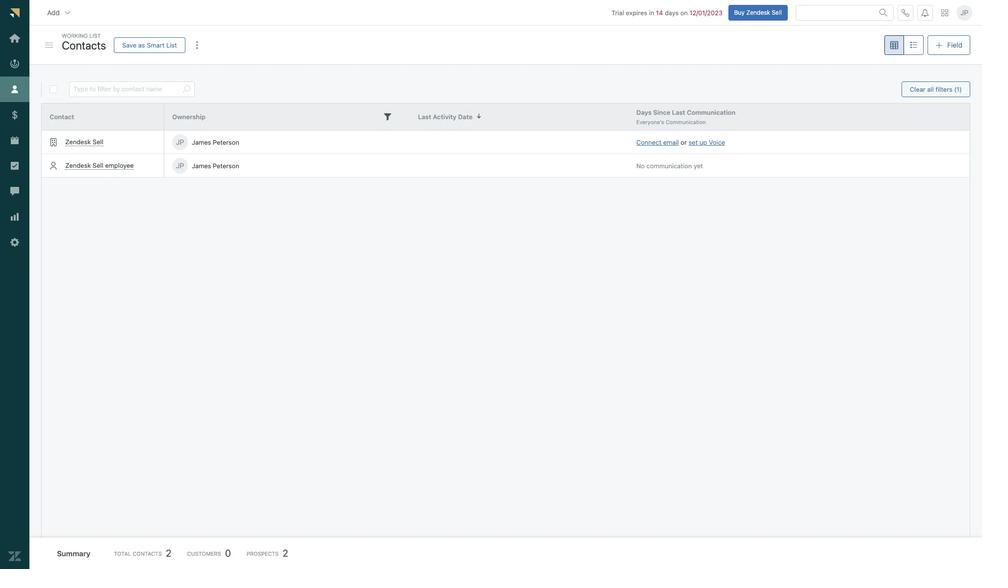 Task type: describe. For each thing, give the bounding box(es) containing it.
handler image
[[45, 43, 53, 48]]

filters
[[936, 85, 953, 93]]

date
[[458, 113, 473, 121]]

in
[[649, 9, 655, 16]]

1 vertical spatial communication
[[666, 119, 706, 125]]

no
[[637, 162, 645, 170]]

field
[[948, 41, 963, 49]]

field button
[[928, 35, 971, 55]]

2 james peterson from the top
[[192, 162, 239, 170]]

total contacts 2
[[114, 548, 172, 559]]

buy zendesk sell
[[735, 9, 782, 16]]

↓
[[477, 112, 482, 120]]

bell image
[[922, 9, 930, 16]]

1 james peterson from the top
[[192, 138, 239, 146]]

email
[[664, 138, 679, 146]]

(1)
[[955, 85, 963, 93]]

voice
[[709, 138, 726, 146]]

Type to filter by contact name field
[[74, 82, 179, 97]]

save as smart list
[[122, 41, 177, 49]]

zendesk sell
[[65, 138, 103, 146]]

calls image
[[902, 9, 910, 16]]

zendesk products image
[[942, 9, 949, 16]]

on
[[681, 9, 688, 16]]

sell for zendesk sell
[[93, 138, 103, 146]]

smart
[[147, 41, 165, 49]]

connect email link
[[637, 138, 679, 146]]

all
[[928, 85, 934, 93]]

2 vertical spatial jp
[[176, 161, 184, 170]]

contact
[[50, 113, 74, 121]]

jp button
[[957, 5, 973, 20]]

days
[[665, 9, 679, 16]]

customers 0
[[187, 548, 231, 559]]

2 james from the top
[[192, 162, 211, 170]]

last activity date ↓
[[418, 112, 482, 121]]

chevron down image
[[64, 9, 72, 16]]

add
[[47, 8, 60, 16]]

or
[[681, 138, 687, 146]]

zendesk sell employee link
[[65, 162, 134, 170]]

sell inside button
[[772, 9, 782, 16]]

zendesk for zendesk sell employee
[[65, 162, 91, 169]]

add button
[[39, 3, 79, 22]]

summary
[[57, 549, 90, 558]]

trial
[[612, 9, 625, 16]]

as
[[138, 41, 145, 49]]

everyone's
[[637, 119, 665, 125]]

search image
[[880, 9, 888, 16]]

set up voice link
[[689, 138, 726, 146]]

1 vertical spatial jp
[[176, 138, 184, 146]]

working list contacts
[[62, 32, 106, 52]]

12/01/2023
[[690, 9, 723, 16]]

14
[[656, 9, 663, 16]]



Task type: vqa. For each thing, say whether or not it's contained in the screenshot.
leftmost 1
no



Task type: locate. For each thing, give the bounding box(es) containing it.
sell for zendesk sell employee
[[93, 162, 103, 169]]

search image
[[183, 85, 190, 93]]

communication up set up voice link
[[687, 108, 736, 116]]

2 right prospects
[[283, 548, 288, 559]]

james
[[192, 138, 211, 146], [192, 162, 211, 170]]

1 peterson from the top
[[213, 138, 239, 146]]

0 vertical spatial james
[[192, 138, 211, 146]]

sell right buy
[[772, 9, 782, 16]]

sell up "zendesk sell employee"
[[93, 138, 103, 146]]

0 vertical spatial contacts
[[62, 39, 106, 52]]

1 horizontal spatial 2
[[283, 548, 288, 559]]

2 2 from the left
[[283, 548, 288, 559]]

zendesk image
[[8, 550, 21, 563]]

total
[[114, 550, 131, 557]]

prospects
[[247, 550, 279, 557]]

jp inside button
[[961, 8, 969, 17]]

2
[[166, 548, 172, 559], [283, 548, 288, 559]]

connect
[[637, 138, 662, 146]]

0
[[225, 548, 231, 559]]

2 vertical spatial zendesk
[[65, 162, 91, 169]]

last inside days since last communication everyone's communication
[[672, 108, 686, 116]]

2 peterson from the top
[[213, 162, 239, 170]]

0 vertical spatial sell
[[772, 9, 782, 16]]

last
[[672, 108, 686, 116], [418, 113, 431, 121]]

up
[[700, 138, 707, 146]]

since
[[654, 108, 671, 116]]

1 2 from the left
[[166, 548, 172, 559]]

1 vertical spatial james peterson
[[192, 162, 239, 170]]

activity
[[433, 113, 457, 121]]

james peterson
[[192, 138, 239, 146], [192, 162, 239, 170]]

zendesk right building image
[[65, 138, 91, 146]]

list right smart
[[166, 41, 177, 49]]

0 vertical spatial communication
[[687, 108, 736, 116]]

days
[[637, 108, 652, 116]]

sell left employee
[[93, 162, 103, 169]]

peterson
[[213, 138, 239, 146], [213, 162, 239, 170]]

zendesk sell employee
[[65, 162, 134, 169]]

1 vertical spatial contacts
[[133, 550, 162, 557]]

employee
[[105, 162, 134, 169]]

list inside working list contacts
[[89, 32, 101, 39]]

ownership
[[172, 113, 206, 121]]

1 horizontal spatial list
[[166, 41, 177, 49]]

save
[[122, 41, 137, 49]]

clear all filters (1) button
[[902, 81, 971, 97]]

customers
[[187, 550, 221, 557]]

overflow vertical fill image
[[193, 41, 201, 49]]

zendesk sell link
[[65, 138, 103, 146]]

set
[[689, 138, 698, 146]]

0 horizontal spatial 2
[[166, 548, 172, 559]]

communication
[[687, 108, 736, 116], [666, 119, 706, 125]]

clear
[[910, 85, 926, 93]]

filter fill image
[[384, 113, 392, 121]]

1 vertical spatial list
[[166, 41, 177, 49]]

contacts
[[62, 39, 106, 52], [133, 550, 162, 557]]

1 vertical spatial zendesk
[[65, 138, 91, 146]]

last right since
[[672, 108, 686, 116]]

1 vertical spatial sell
[[93, 138, 103, 146]]

buy zendesk sell button
[[729, 5, 788, 20]]

last left activity
[[418, 113, 431, 121]]

1 vertical spatial peterson
[[213, 162, 239, 170]]

list inside "button"
[[166, 41, 177, 49]]

zendesk right buy
[[747, 9, 771, 16]]

0 vertical spatial james peterson
[[192, 138, 239, 146]]

clear all filters (1)
[[910, 85, 963, 93]]

expires
[[626, 9, 648, 16]]

save as smart list button
[[114, 37, 185, 53]]

yet
[[694, 162, 703, 170]]

zendesk for zendesk sell
[[65, 138, 91, 146]]

2 vertical spatial sell
[[93, 162, 103, 169]]

sell
[[772, 9, 782, 16], [93, 138, 103, 146], [93, 162, 103, 169]]

contacts inside total contacts 2
[[133, 550, 162, 557]]

1 horizontal spatial contacts
[[133, 550, 162, 557]]

1 james from the top
[[192, 138, 211, 146]]

0 vertical spatial peterson
[[213, 138, 239, 146]]

list
[[89, 32, 101, 39], [166, 41, 177, 49]]

0 vertical spatial jp
[[961, 8, 969, 17]]

prospects 2
[[247, 548, 288, 559]]

zendesk
[[747, 9, 771, 16], [65, 138, 91, 146], [65, 162, 91, 169]]

working
[[62, 32, 88, 39]]

communication up 'or'
[[666, 119, 706, 125]]

0 vertical spatial zendesk
[[747, 9, 771, 16]]

building image
[[50, 138, 57, 146]]

days since last communication everyone's communication
[[637, 108, 736, 125]]

list right working
[[89, 32, 101, 39]]

zendesk down 'zendesk sell' link in the left top of the page
[[65, 162, 91, 169]]

jp
[[961, 8, 969, 17], [176, 138, 184, 146], [176, 161, 184, 170]]

zendesk inside button
[[747, 9, 771, 16]]

last inside last activity date ↓
[[418, 113, 431, 121]]

no communication yet
[[637, 162, 703, 170]]

0 horizontal spatial list
[[89, 32, 101, 39]]

0 horizontal spatial contacts
[[62, 39, 106, 52]]

1 horizontal spatial last
[[672, 108, 686, 116]]

1 vertical spatial james
[[192, 162, 211, 170]]

communication
[[647, 162, 692, 170]]

contacts image
[[50, 162, 57, 170]]

trial expires in 14 days on 12/01/2023
[[612, 9, 723, 16]]

buy
[[735, 9, 745, 16]]

2 left customers at left
[[166, 548, 172, 559]]

0 vertical spatial list
[[89, 32, 101, 39]]

contacts right handler icon
[[62, 39, 106, 52]]

0 horizontal spatial last
[[418, 113, 431, 121]]

connect email or set up voice
[[637, 138, 726, 146]]

contacts right total
[[133, 550, 162, 557]]



